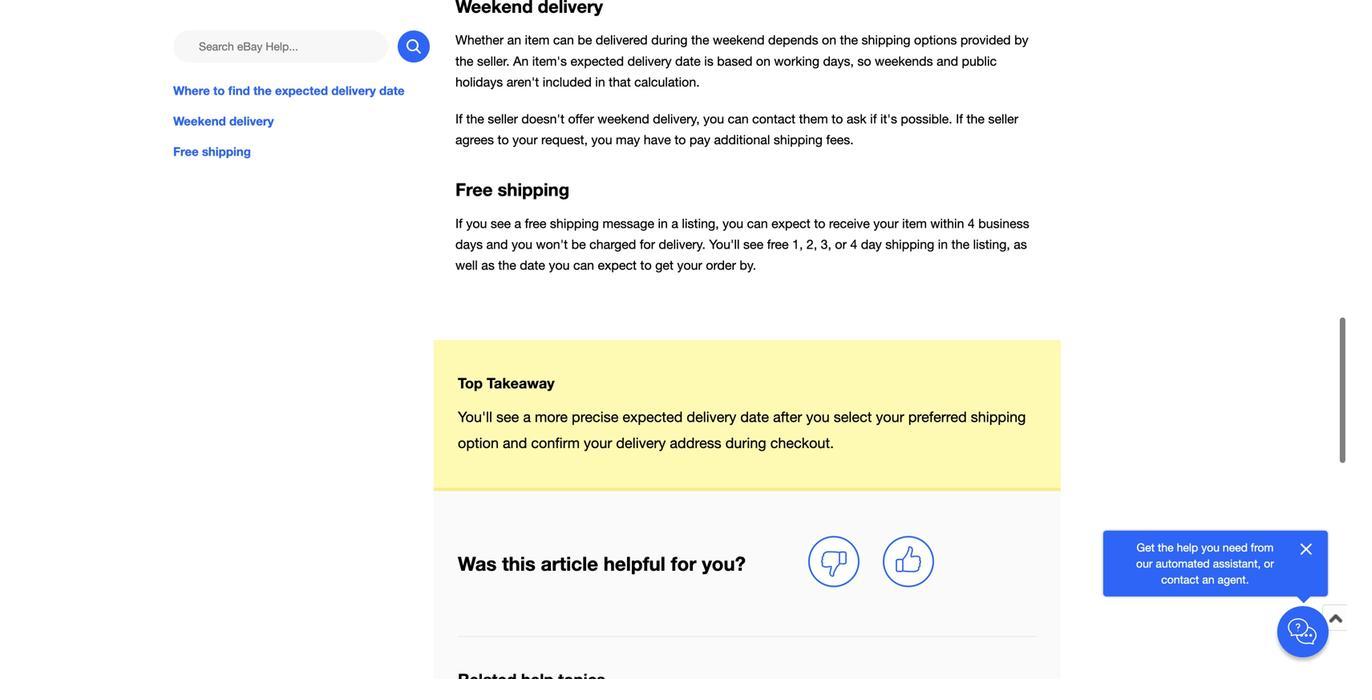 Task type: locate. For each thing, give the bounding box(es) containing it.
be right won't
[[572, 237, 586, 252]]

days,
[[823, 54, 854, 68]]

item inside the whether an item can be delivered during the weekend depends on the shipping options provided by the seller. an item's expected delivery date is based on working days, so weekends and public holidays aren't included in that calculation.
[[525, 33, 550, 47]]

if right possible.
[[956, 111, 963, 126]]

seller
[[488, 111, 518, 126], [989, 111, 1019, 126]]

agrees
[[456, 132, 494, 147]]

see inside the you'll see a more precise expected delivery date after you select your preferred shipping option and confirm your delivery address during checkout.
[[496, 409, 519, 426]]

in up 'delivery.'
[[658, 216, 668, 231]]

expected up address
[[623, 409, 683, 426]]

date
[[675, 54, 701, 68], [379, 83, 405, 98], [520, 258, 545, 273], [741, 409, 769, 426]]

0 horizontal spatial you'll
[[458, 409, 492, 426]]

address
[[670, 435, 722, 451]]

0 vertical spatial and
[[937, 54, 959, 68]]

this
[[502, 552, 536, 575]]

doesn't
[[522, 111, 565, 126]]

0 vertical spatial 4
[[968, 216, 975, 231]]

free down 'agrees'
[[456, 179, 493, 200]]

expect up 1,
[[772, 216, 811, 231]]

delivered
[[596, 33, 648, 47]]

0 vertical spatial during
[[651, 33, 688, 47]]

provided
[[961, 33, 1011, 47]]

fees.
[[826, 132, 854, 147]]

free
[[173, 144, 199, 159], [456, 179, 493, 200]]

0 horizontal spatial weekend
[[598, 111, 650, 126]]

expect down charged
[[598, 258, 637, 273]]

an inside the whether an item can be delivered during the weekend depends on the shipping options provided by the seller. an item's expected delivery date is based on working days, so weekends and public holidays aren't included in that calculation.
[[507, 33, 521, 47]]

you'll
[[709, 237, 740, 252], [458, 409, 492, 426]]

1 vertical spatial in
[[658, 216, 668, 231]]

item inside if you see a free shipping message in a listing, you can expect to receive your item within 4 business days and you won't be charged for delivery. you'll see free 1, 2, 3, or 4 day shipping in the listing, as well as the date you can expect to get your order by.
[[902, 216, 927, 231]]

during inside the you'll see a more precise expected delivery date after you select your preferred shipping option and confirm your delivery address during checkout.
[[726, 435, 767, 451]]

if inside if you see a free shipping message in a listing, you can expect to receive your item within 4 business days and you won't be charged for delivery. you'll see free 1, 2, 3, or 4 day shipping in the listing, as well as the date you can expect to get your order by.
[[456, 216, 463, 231]]

get the help you need from our automated assistant, or contact an agent. tooltip
[[1129, 540, 1282, 588]]

you up checkout.
[[806, 409, 830, 426]]

1 vertical spatial be
[[572, 237, 586, 252]]

or inside get the help you need from our automated assistant, or contact an agent.
[[1264, 557, 1274, 570]]

item left within
[[902, 216, 927, 231]]

1 vertical spatial weekend
[[598, 111, 650, 126]]

during
[[651, 33, 688, 47], [726, 435, 767, 451]]

2 vertical spatial see
[[496, 409, 519, 426]]

is
[[704, 54, 714, 68]]

1 vertical spatial on
[[756, 54, 771, 68]]

date inside if you see a free shipping message in a listing, you can expect to receive your item within 4 business days and you won't be charged for delivery. you'll see free 1, 2, 3, or 4 day shipping in the listing, as well as the date you can expect to get your order by.
[[520, 258, 545, 273]]

1 horizontal spatial item
[[902, 216, 927, 231]]

you up order
[[723, 216, 744, 231]]

seller down public
[[989, 111, 1019, 126]]

your down doesn't
[[513, 132, 538, 147]]

1 horizontal spatial you'll
[[709, 237, 740, 252]]

2 seller from the left
[[989, 111, 1019, 126]]

0 horizontal spatial or
[[835, 237, 847, 252]]

1 horizontal spatial an
[[1203, 573, 1215, 586]]

0 horizontal spatial item
[[525, 33, 550, 47]]

receive
[[829, 216, 870, 231]]

by
[[1015, 33, 1029, 47]]

during inside the whether an item can be delivered during the weekend depends on the shipping options provided by the seller. an item's expected delivery date is based on working days, so weekends and public holidays aren't included in that calculation.
[[651, 33, 688, 47]]

was
[[458, 552, 497, 575]]

for left you? in the right of the page
[[671, 552, 697, 575]]

you up pay in the right of the page
[[703, 111, 724, 126]]

1 horizontal spatial a
[[523, 409, 531, 426]]

1 vertical spatial listing,
[[973, 237, 1010, 252]]

if up 'agrees'
[[456, 111, 463, 126]]

if you see a free shipping message in a listing, you can expect to receive your item within 4 business days and you won't be charged for delivery. you'll see free 1, 2, 3, or 4 day shipping in the listing, as well as the date you can expect to get your order by.
[[456, 216, 1030, 273]]

weekend up "based"
[[713, 33, 765, 47]]

1 horizontal spatial in
[[658, 216, 668, 231]]

1 vertical spatial an
[[1203, 573, 1215, 586]]

expected inside the you'll see a more precise expected delivery date after you select your preferred shipping option and confirm your delivery address during checkout.
[[623, 409, 683, 426]]

free
[[525, 216, 547, 231], [767, 237, 789, 252]]

you'll inside if you see a free shipping message in a listing, you can expect to receive your item within 4 business days and you won't be charged for delivery. you'll see free 1, 2, 3, or 4 day shipping in the listing, as well as the date you can expect to get your order by.
[[709, 237, 740, 252]]

weekend delivery
[[173, 114, 274, 128]]

delivery up calculation.
[[628, 54, 672, 68]]

whether
[[456, 33, 504, 47]]

0 horizontal spatial a
[[515, 216, 521, 231]]

you'll see a more precise expected delivery date after you select your preferred shipping option and confirm your delivery address during checkout.
[[458, 409, 1026, 451]]

on up days,
[[822, 33, 837, 47]]

0 vertical spatial see
[[491, 216, 511, 231]]

0 horizontal spatial contact
[[752, 111, 796, 126]]

0 vertical spatial expected
[[571, 54, 624, 68]]

1 horizontal spatial listing,
[[973, 237, 1010, 252]]

0 horizontal spatial an
[[507, 33, 521, 47]]

1 horizontal spatial expect
[[772, 216, 811, 231]]

0 vertical spatial in
[[595, 74, 605, 89]]

delivery
[[628, 54, 672, 68], [331, 83, 376, 98], [229, 114, 274, 128], [687, 409, 737, 426], [616, 435, 666, 451]]

the
[[691, 33, 709, 47], [840, 33, 858, 47], [456, 54, 474, 68], [253, 83, 272, 98], [466, 111, 484, 126], [967, 111, 985, 126], [952, 237, 970, 252], [498, 258, 516, 273], [1158, 541, 1174, 554]]

the inside where to find the expected delivery date link
[[253, 83, 272, 98]]

expect
[[772, 216, 811, 231], [598, 258, 637, 273]]

date inside the whether an item can be delivered during the weekend depends on the shipping options provided by the seller. an item's expected delivery date is based on working days, so weekends and public holidays aren't included in that calculation.
[[675, 54, 701, 68]]

3,
[[821, 237, 832, 252]]

0 horizontal spatial free
[[525, 216, 547, 231]]

to up the 3,
[[814, 216, 826, 231]]

item
[[525, 33, 550, 47], [902, 216, 927, 231]]

1 vertical spatial and
[[486, 237, 508, 252]]

free down weekend
[[173, 144, 199, 159]]

2 vertical spatial expected
[[623, 409, 683, 426]]

seller up 'agrees'
[[488, 111, 518, 126]]

0 vertical spatial free
[[173, 144, 199, 159]]

1 horizontal spatial free
[[456, 179, 493, 200]]

it's
[[881, 111, 897, 126]]

weekend inside the whether an item can be delivered during the weekend depends on the shipping options provided by the seller. an item's expected delivery date is based on working days, so weekends and public holidays aren't included in that calculation.
[[713, 33, 765, 47]]

1 vertical spatial item
[[902, 216, 927, 231]]

seller.
[[477, 54, 510, 68]]

expected up weekend delivery 'link'
[[275, 83, 328, 98]]

0 vertical spatial be
[[578, 33, 592, 47]]

be left delivered
[[578, 33, 592, 47]]

for down message
[[640, 237, 655, 252]]

after
[[773, 409, 802, 426]]

and inside if you see a free shipping message in a listing, you can expect to receive your item within 4 business days and you won't be charged for delivery. you'll see free 1, 2, 3, or 4 day shipping in the listing, as well as the date you can expect to get your order by.
[[486, 237, 508, 252]]

1 vertical spatial during
[[726, 435, 767, 451]]

free shipping down 'agrees'
[[456, 179, 570, 200]]

0 vertical spatial contact
[[752, 111, 796, 126]]

pay
[[690, 132, 711, 147]]

option
[[458, 435, 499, 451]]

item up the 'item's'
[[525, 33, 550, 47]]

1 vertical spatial 4
[[851, 237, 858, 252]]

can up the 'item's'
[[553, 33, 574, 47]]

in down within
[[938, 237, 948, 252]]

your down 'delivery.'
[[677, 258, 703, 273]]

0 horizontal spatial as
[[481, 258, 495, 273]]

0 vertical spatial an
[[507, 33, 521, 47]]

or down "from"
[[1264, 557, 1274, 570]]

can inside if the seller doesn't offer weekend delivery, you can contact them to ask if it's possible. if the seller agrees to your request, you may have to pay additional shipping fees.
[[728, 111, 749, 126]]

0 horizontal spatial free
[[173, 144, 199, 159]]

an left agent.
[[1203, 573, 1215, 586]]

an up an
[[507, 33, 521, 47]]

listing, down business
[[973, 237, 1010, 252]]

free up won't
[[525, 216, 547, 231]]

if up days
[[456, 216, 463, 231]]

the right find
[[253, 83, 272, 98]]

if
[[870, 111, 877, 126]]

0 vertical spatial for
[[640, 237, 655, 252]]

the inside get the help you need from our automated assistant, or contact an agent.
[[1158, 541, 1174, 554]]

Search eBay Help... text field
[[173, 30, 388, 63]]

your up day
[[874, 216, 899, 231]]

from
[[1251, 541, 1274, 554]]

1 horizontal spatial during
[[726, 435, 767, 451]]

you'll up order
[[709, 237, 740, 252]]

0 horizontal spatial free shipping
[[173, 144, 251, 159]]

a
[[515, 216, 521, 231], [672, 216, 679, 231], [523, 409, 531, 426]]

article
[[541, 552, 598, 575]]

1 vertical spatial free
[[456, 179, 493, 200]]

delivery down find
[[229, 114, 274, 128]]

preferred
[[909, 409, 967, 426]]

0 vertical spatial you'll
[[709, 237, 740, 252]]

ask
[[847, 111, 867, 126]]

your inside if the seller doesn't offer weekend delivery, you can contact them to ask if it's possible. if the seller agrees to your request, you may have to pay additional shipping fees.
[[513, 132, 538, 147]]

listing, up 'delivery.'
[[682, 216, 719, 231]]

can
[[553, 33, 574, 47], [728, 111, 749, 126], [747, 216, 768, 231], [573, 258, 594, 273]]

1 vertical spatial or
[[1264, 557, 1274, 570]]

you inside the you'll see a more precise expected delivery date after you select your preferred shipping option and confirm your delivery address during checkout.
[[806, 409, 830, 426]]

included
[[543, 74, 592, 89]]

free left 1,
[[767, 237, 789, 252]]

charged
[[590, 237, 636, 252]]

be
[[578, 33, 592, 47], [572, 237, 586, 252]]

date inside the you'll see a more precise expected delivery date after you select your preferred shipping option and confirm your delivery address during checkout.
[[741, 409, 769, 426]]

1 horizontal spatial on
[[822, 33, 837, 47]]

in left that
[[595, 74, 605, 89]]

1 vertical spatial as
[[481, 258, 495, 273]]

0 horizontal spatial in
[[595, 74, 605, 89]]

or right the 3,
[[835, 237, 847, 252]]

during right address
[[726, 435, 767, 451]]

1 vertical spatial contact
[[1162, 573, 1199, 586]]

1 vertical spatial for
[[671, 552, 697, 575]]

based
[[717, 54, 753, 68]]

1 horizontal spatial seller
[[989, 111, 1019, 126]]

2 vertical spatial and
[[503, 435, 527, 451]]

0 vertical spatial listing,
[[682, 216, 719, 231]]

1 horizontal spatial weekend
[[713, 33, 765, 47]]

our
[[1137, 557, 1153, 570]]

1 horizontal spatial contact
[[1162, 573, 1199, 586]]

aren't
[[507, 74, 539, 89]]

calculation.
[[635, 74, 700, 89]]

get the help you need from our automated assistant, or contact an agent.
[[1137, 541, 1274, 586]]

4
[[968, 216, 975, 231], [851, 237, 858, 252]]

and right days
[[486, 237, 508, 252]]

contact down automated
[[1162, 573, 1199, 586]]

be inside the whether an item can be delivered during the weekend depends on the shipping options provided by the seller. an item's expected delivery date is based on working days, so weekends and public holidays aren't included in that calculation.
[[578, 33, 592, 47]]

a inside the you'll see a more precise expected delivery date after you select your preferred shipping option and confirm your delivery address during checkout.
[[523, 409, 531, 426]]

as right well on the top
[[481, 258, 495, 273]]

for inside if you see a free shipping message in a listing, you can expect to receive your item within 4 business days and you won't be charged for delivery. you'll see free 1, 2, 3, or 4 day shipping in the listing, as well as the date you can expect to get your order by.
[[640, 237, 655, 252]]

0 vertical spatial on
[[822, 33, 837, 47]]

0 vertical spatial item
[[525, 33, 550, 47]]

0 horizontal spatial for
[[640, 237, 655, 252]]

0 vertical spatial as
[[1014, 237, 1027, 252]]

in inside the whether an item can be delivered during the weekend depends on the shipping options provided by the seller. an item's expected delivery date is based on working days, so weekends and public holidays aren't included in that calculation.
[[595, 74, 605, 89]]

your right select
[[876, 409, 905, 426]]

delivery down precise
[[616, 435, 666, 451]]

possible.
[[901, 111, 953, 126]]

contact
[[752, 111, 796, 126], [1162, 573, 1199, 586]]

during up calculation.
[[651, 33, 688, 47]]

public
[[962, 54, 997, 68]]

2 vertical spatial in
[[938, 237, 948, 252]]

your
[[513, 132, 538, 147], [874, 216, 899, 231], [677, 258, 703, 273], [876, 409, 905, 426], [584, 435, 612, 451]]

takeaway
[[487, 375, 555, 392]]

and down options
[[937, 54, 959, 68]]

0 horizontal spatial expect
[[598, 258, 637, 273]]

the down within
[[952, 237, 970, 252]]

0 horizontal spatial 4
[[851, 237, 858, 252]]

the up is
[[691, 33, 709, 47]]

1 horizontal spatial or
[[1264, 557, 1274, 570]]

shipping inside the you'll see a more precise expected delivery date after you select your preferred shipping option and confirm your delivery address during checkout.
[[971, 409, 1026, 426]]

4 right within
[[968, 216, 975, 231]]

can up the 'additional'
[[728, 111, 749, 126]]

you
[[703, 111, 724, 126], [592, 132, 612, 147], [466, 216, 487, 231], [723, 216, 744, 231], [512, 237, 533, 252], [549, 258, 570, 273], [806, 409, 830, 426], [1202, 541, 1220, 554]]

4 left day
[[851, 237, 858, 252]]

you right help at the bottom right of page
[[1202, 541, 1220, 554]]

as down business
[[1014, 237, 1027, 252]]

as
[[1014, 237, 1027, 252], [481, 258, 495, 273]]

to left find
[[213, 83, 225, 98]]

weekend
[[713, 33, 765, 47], [598, 111, 650, 126]]

1 vertical spatial you'll
[[458, 409, 492, 426]]

options
[[914, 33, 957, 47]]

0 horizontal spatial seller
[[488, 111, 518, 126]]

delivery inside the whether an item can be delivered during the weekend depends on the shipping options provided by the seller. an item's expected delivery date is based on working days, so weekends and public holidays aren't included in that calculation.
[[628, 54, 672, 68]]

an inside get the help you need from our automated assistant, or contact an agent.
[[1203, 573, 1215, 586]]

2 horizontal spatial in
[[938, 237, 948, 252]]

if
[[456, 111, 463, 126], [956, 111, 963, 126], [456, 216, 463, 231]]

and
[[937, 54, 959, 68], [486, 237, 508, 252], [503, 435, 527, 451]]

1 vertical spatial free
[[767, 237, 789, 252]]

you'll up option
[[458, 409, 492, 426]]

and right option
[[503, 435, 527, 451]]

can inside the whether an item can be delivered during the weekend depends on the shipping options provided by the seller. an item's expected delivery date is based on working days, so weekends and public holidays aren't included in that calculation.
[[553, 33, 574, 47]]

see
[[491, 216, 511, 231], [744, 237, 764, 252], [496, 409, 519, 426]]

free shipping down weekend delivery
[[173, 144, 251, 159]]

expected up that
[[571, 54, 624, 68]]

1 horizontal spatial free shipping
[[456, 179, 570, 200]]

the right get
[[1158, 541, 1174, 554]]

listing,
[[682, 216, 719, 231], [973, 237, 1010, 252]]

on right "based"
[[756, 54, 771, 68]]

and inside the whether an item can be delivered during the weekend depends on the shipping options provided by the seller. an item's expected delivery date is based on working days, so weekends and public holidays aren't included in that calculation.
[[937, 54, 959, 68]]

1 horizontal spatial free
[[767, 237, 789, 252]]

0 horizontal spatial during
[[651, 33, 688, 47]]

your down precise
[[584, 435, 612, 451]]

weekend up the may
[[598, 111, 650, 126]]

0 vertical spatial weekend
[[713, 33, 765, 47]]

0 vertical spatial or
[[835, 237, 847, 252]]

expected inside the whether an item can be delivered during the weekend depends on the shipping options provided by the seller. an item's expected delivery date is based on working days, so weekends and public holidays aren't included in that calculation.
[[571, 54, 624, 68]]

to right 'agrees'
[[498, 132, 509, 147]]

whether an item can be delivered during the weekend depends on the shipping options provided by the seller. an item's expected delivery date is based on working days, so weekends and public holidays aren't included in that calculation.
[[456, 33, 1029, 89]]

contact up the 'additional'
[[752, 111, 796, 126]]

within
[[931, 216, 964, 231]]



Task type: describe. For each thing, give the bounding box(es) containing it.
weekend delivery link
[[173, 112, 430, 130]]

1 vertical spatial free shipping
[[456, 179, 570, 200]]

checkout.
[[771, 435, 834, 451]]

1 vertical spatial expect
[[598, 258, 637, 273]]

the up holidays
[[456, 54, 474, 68]]

item's
[[532, 54, 567, 68]]

day
[[861, 237, 882, 252]]

won't
[[536, 237, 568, 252]]

confirm
[[531, 435, 580, 451]]

free shipping link
[[173, 143, 430, 161]]

0 vertical spatial expect
[[772, 216, 811, 231]]

weekend inside if the seller doesn't offer weekend delivery, you can contact them to ask if it's possible. if the seller agrees to your request, you may have to pay additional shipping fees.
[[598, 111, 650, 126]]

agent.
[[1218, 573, 1249, 586]]

or inside if you see a free shipping message in a listing, you can expect to receive your item within 4 business days and you won't be charged for delivery. you'll see free 1, 2, 3, or 4 day shipping in the listing, as well as the date you can expect to get your order by.
[[835, 237, 847, 252]]

1 vertical spatial see
[[744, 237, 764, 252]]

well
[[456, 258, 478, 273]]

1 seller from the left
[[488, 111, 518, 126]]

get
[[655, 258, 674, 273]]

be inside if you see a free shipping message in a listing, you can expect to receive your item within 4 business days and you won't be charged for delivery. you'll see free 1, 2, 3, or 4 day shipping in the listing, as well as the date you can expect to get your order by.
[[572, 237, 586, 252]]

business
[[979, 216, 1030, 231]]

can up by. at the top right of page
[[747, 216, 768, 231]]

you'll inside the you'll see a more precise expected delivery date after you select your preferred shipping option and confirm your delivery address during checkout.
[[458, 409, 492, 426]]

1 horizontal spatial 4
[[968, 216, 975, 231]]

working
[[774, 54, 820, 68]]

was this article helpful for you?
[[458, 552, 746, 575]]

helpful
[[604, 552, 666, 575]]

contact inside get the help you need from our automated assistant, or contact an agent.
[[1162, 573, 1199, 586]]

you left won't
[[512, 237, 533, 252]]

to left get
[[640, 258, 652, 273]]

if the seller doesn't offer weekend delivery, you can contact them to ask if it's possible. if the seller agrees to your request, you may have to pay additional shipping fees.
[[456, 111, 1019, 147]]

the right well on the top
[[498, 258, 516, 273]]

you down won't
[[549, 258, 570, 273]]

top
[[458, 375, 483, 392]]

shipping inside if the seller doesn't offer weekend delivery, you can contact them to ask if it's possible. if the seller agrees to your request, you may have to pay additional shipping fees.
[[774, 132, 823, 147]]

the right possible.
[[967, 111, 985, 126]]

where
[[173, 83, 210, 98]]

1 vertical spatial expected
[[275, 83, 328, 98]]

2 horizontal spatial a
[[672, 216, 679, 231]]

delivery up address
[[687, 409, 737, 426]]

0 vertical spatial free shipping
[[173, 144, 251, 159]]

get
[[1137, 541, 1155, 554]]

you inside get the help you need from our automated assistant, or contact an agent.
[[1202, 541, 1220, 554]]

if for business
[[456, 216, 463, 231]]

weekends
[[875, 54, 933, 68]]

0 horizontal spatial on
[[756, 54, 771, 68]]

precise
[[572, 409, 619, 426]]

1,
[[792, 237, 803, 252]]

that
[[609, 74, 631, 89]]

where to find the expected delivery date link
[[173, 82, 430, 99]]

can down charged
[[573, 258, 594, 273]]

free inside free shipping link
[[173, 144, 199, 159]]

0 horizontal spatial listing,
[[682, 216, 719, 231]]

request,
[[541, 132, 588, 147]]

more
[[535, 409, 568, 426]]

offer
[[568, 111, 594, 126]]

1 horizontal spatial as
[[1014, 237, 1027, 252]]

you up days
[[466, 216, 487, 231]]

you left the may
[[592, 132, 612, 147]]

need
[[1223, 541, 1248, 554]]

message
[[603, 216, 655, 231]]

automated
[[1156, 557, 1210, 570]]

2,
[[807, 237, 817, 252]]

if for agrees
[[456, 111, 463, 126]]

assistant,
[[1213, 557, 1261, 570]]

the up 'agrees'
[[466, 111, 484, 126]]

additional
[[714, 132, 770, 147]]

the up days,
[[840, 33, 858, 47]]

delivery up weekend delivery 'link'
[[331, 83, 376, 98]]

an
[[513, 54, 529, 68]]

find
[[228, 83, 250, 98]]

depends
[[768, 33, 819, 47]]

1 horizontal spatial for
[[671, 552, 697, 575]]

help
[[1177, 541, 1199, 554]]

to left pay in the right of the page
[[675, 132, 686, 147]]

to left the ask
[[832, 111, 843, 126]]

and inside the you'll see a more precise expected delivery date after you select your preferred shipping option and confirm your delivery address during checkout.
[[503, 435, 527, 451]]

order
[[706, 258, 736, 273]]

weekend
[[173, 114, 226, 128]]

delivery.
[[659, 237, 706, 252]]

delivery inside 'link'
[[229, 114, 274, 128]]

by.
[[740, 258, 756, 273]]

them
[[799, 111, 828, 126]]

where to find the expected delivery date
[[173, 83, 405, 98]]

you?
[[702, 552, 746, 575]]

may
[[616, 132, 640, 147]]

top takeaway
[[458, 375, 555, 392]]

0 vertical spatial free
[[525, 216, 547, 231]]

so
[[858, 54, 872, 68]]

delivery,
[[653, 111, 700, 126]]

holidays
[[456, 74, 503, 89]]

select
[[834, 409, 872, 426]]

shipping inside the whether an item can be delivered during the weekend depends on the shipping options provided by the seller. an item's expected delivery date is based on working days, so weekends and public holidays aren't included in that calculation.
[[862, 33, 911, 47]]

contact inside if the seller doesn't offer weekend delivery, you can contact them to ask if it's possible. if the seller agrees to your request, you may have to pay additional shipping fees.
[[752, 111, 796, 126]]

have
[[644, 132, 671, 147]]

days
[[456, 237, 483, 252]]



Task type: vqa. For each thing, say whether or not it's contained in the screenshot.
Precise
yes



